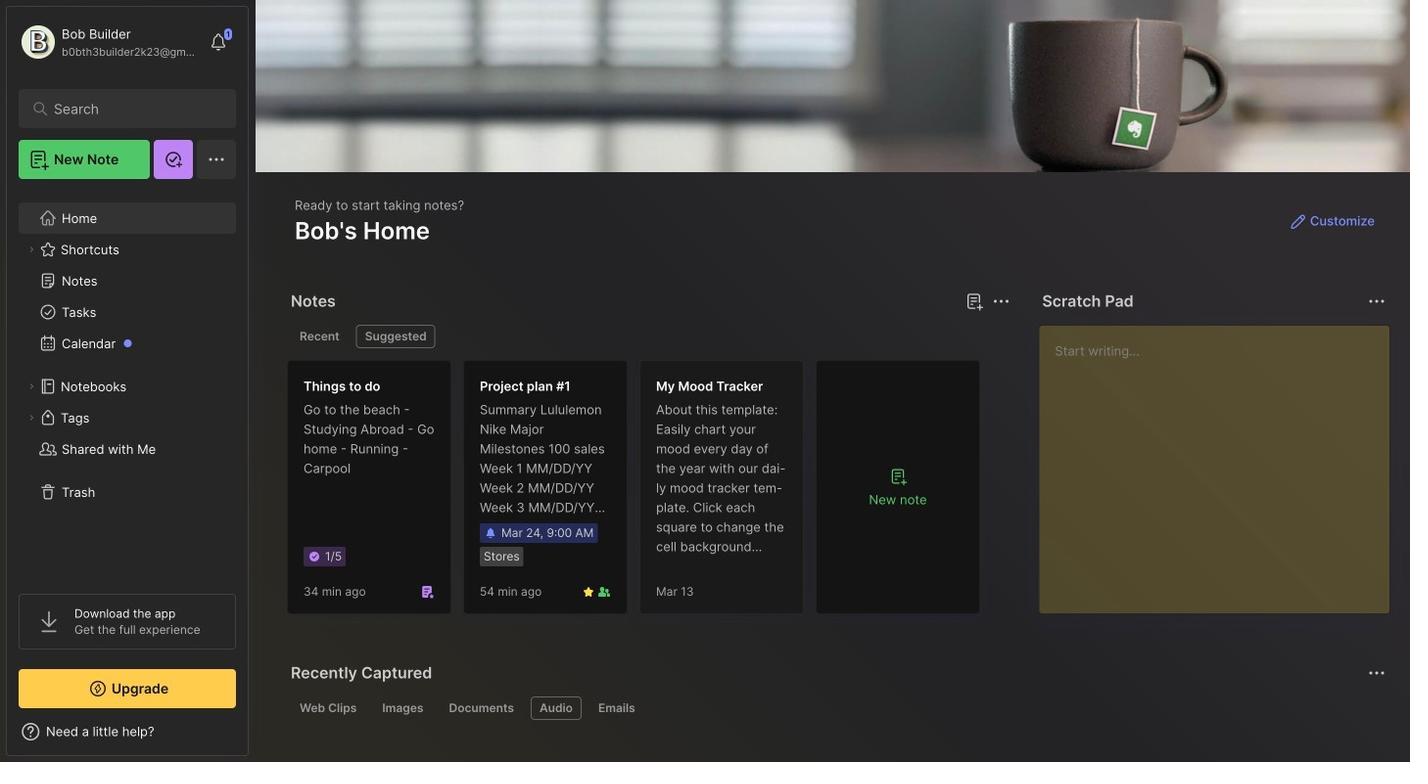 Task type: describe. For each thing, give the bounding box(es) containing it.
2 tab list from the top
[[291, 697, 1383, 721]]

expand notebooks image
[[25, 381, 37, 393]]

WHAT'S NEW field
[[7, 717, 248, 748]]

main element
[[0, 0, 255, 763]]

expand tags image
[[25, 412, 37, 424]]

none search field inside "main" element
[[54, 97, 210, 120]]

Account field
[[19, 23, 200, 62]]



Task type: locate. For each thing, give the bounding box(es) containing it.
tab
[[291, 325, 348, 349], [356, 325, 435, 349], [291, 697, 366, 721], [373, 697, 432, 721], [440, 697, 523, 721], [531, 697, 582, 721], [589, 697, 644, 721]]

row group
[[287, 360, 992, 627]]

tree inside "main" element
[[7, 191, 248, 577]]

tab list
[[291, 325, 1007, 349], [291, 697, 1383, 721]]

None search field
[[54, 97, 210, 120]]

Start writing… text field
[[1055, 326, 1389, 598]]

Search text field
[[54, 100, 210, 118]]

0 vertical spatial tab list
[[291, 325, 1007, 349]]

click to collapse image
[[247, 727, 262, 750]]

tree
[[7, 191, 248, 577]]

1 tab list from the top
[[291, 325, 1007, 349]]

1 vertical spatial tab list
[[291, 697, 1383, 721]]



Task type: vqa. For each thing, say whether or not it's contained in the screenshot.
with in 'link'
no



